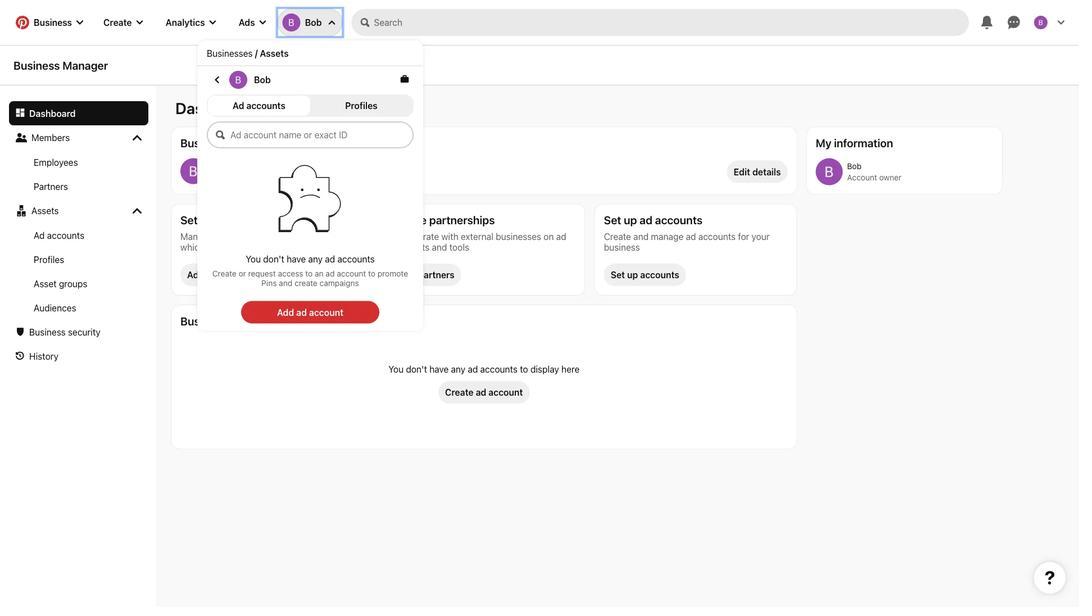 Task type: vqa. For each thing, say whether or not it's contained in the screenshot.
the "#wallpapershd"
no



Task type: locate. For each thing, give the bounding box(es) containing it.
account inside button
[[489, 387, 523, 398]]

ad right an
[[326, 269, 335, 278]]

0 vertical spatial any
[[308, 254, 323, 265]]

/
[[255, 48, 258, 58]]

assets right /
[[260, 48, 289, 58]]

business for business manager
[[13, 59, 60, 72]]

1 horizontal spatial have
[[430, 364, 449, 375]]

audiences
[[34, 303, 76, 313]]

an
[[315, 269, 324, 278]]

1 horizontal spatial information
[[835, 136, 894, 149]]

who
[[215, 231, 233, 242]]

and
[[330, 231, 345, 242], [634, 231, 649, 242], [432, 242, 447, 253], [279, 278, 293, 288]]

partners
[[34, 181, 68, 192]]

bob
[[305, 17, 322, 28], [254, 75, 271, 85], [848, 161, 862, 171]]

any for display
[[451, 364, 466, 375]]

ad accounts button
[[208, 96, 310, 116], [9, 223, 148, 247]]

2 vertical spatial bob
[[848, 161, 862, 171]]

bob image
[[229, 71, 247, 89], [181, 158, 206, 184]]

up inside set up ad accounts create and manage ad accounts for your business
[[624, 213, 637, 227]]

your right in
[[271, 231, 289, 242]]

add left partners on the top of the page
[[399, 270, 416, 280]]

profiles
[[345, 100, 378, 111], [34, 254, 64, 265]]

profiles inside tab list
[[345, 100, 378, 111]]

create inside set up ad accounts create and manage ad accounts for your business
[[604, 231, 631, 242]]

you for you don't have any ad accounts create or request access to an ad account to promote pins and create campaigns
[[246, 254, 261, 265]]

1 horizontal spatial your
[[271, 231, 289, 242]]

2 horizontal spatial bob image
[[1035, 16, 1048, 29]]

up
[[200, 213, 214, 227], [624, 213, 637, 227], [628, 270, 638, 280]]

ad down create
[[296, 307, 307, 318]]

you for you don't have any ad accounts to display here
[[389, 364, 404, 375]]

create partnerships collaborate with external businesses on ad accounts and tools
[[392, 213, 567, 253]]

dashboard button
[[9, 101, 148, 125]]

add
[[187, 270, 204, 280], [399, 270, 416, 280], [277, 307, 294, 318]]

team
[[242, 213, 268, 227]]

ad accounts button inside tab list
[[208, 96, 310, 116]]

ad accounts inside tab list
[[233, 100, 286, 111]]

0 horizontal spatial ad accounts
[[34, 230, 84, 241]]

0 vertical spatial profiles
[[345, 100, 378, 111]]

1 horizontal spatial bob image
[[229, 71, 247, 89]]

accounts up 'manage'
[[655, 213, 703, 227]]

2 horizontal spatial your
[[752, 231, 770, 242]]

1 horizontal spatial profiles
[[345, 100, 378, 111]]

add for collaborate
[[399, 270, 416, 280]]

create inside button
[[445, 387, 474, 398]]

bob left account switcher arrow icon
[[305, 17, 322, 28]]

1 vertical spatial ad
[[34, 230, 45, 241]]

1 vertical spatial ad accounts button
[[9, 223, 148, 247]]

1 horizontal spatial profiles button
[[310, 96, 413, 116]]

ad right 'manage'
[[686, 231, 696, 242]]

any down assigned
[[308, 254, 323, 265]]

assigned
[[290, 242, 326, 253]]

create right business badge dropdown menu button image
[[103, 17, 132, 28]]

more sections image inside members dropdown button
[[133, 133, 142, 142]]

1 more sections image from the top
[[133, 133, 142, 142]]

works
[[235, 231, 259, 242]]

1 horizontal spatial ad accounts
[[233, 100, 286, 111]]

business for business information
[[181, 136, 227, 149]]

bob image down 'businesses' on the left top of the page
[[229, 71, 247, 89]]

1 horizontal spatial don't
[[406, 364, 427, 375]]

1 vertical spatial you
[[389, 364, 404, 375]]

0 horizontal spatial add
[[187, 270, 204, 280]]

1 vertical spatial profiles
[[34, 254, 64, 265]]

1 vertical spatial ad accounts
[[34, 230, 84, 241]]

business security
[[29, 327, 101, 337]]

accounts up the add partners
[[392, 242, 430, 253]]

2 horizontal spatial add
[[399, 270, 416, 280]]

dashboard
[[175, 99, 254, 118], [29, 108, 76, 119]]

accounts left for
[[699, 231, 736, 242]]

0 horizontal spatial ad accounts button
[[9, 223, 148, 247]]

create inside "you don't have any ad accounts create or request access to an ad account to promote pins and create campaigns"
[[212, 269, 237, 278]]

business security button
[[9, 320, 148, 344]]

profiles for profiles button inside tab list
[[345, 100, 378, 111]]

create inside create partnerships collaborate with external businesses on ad accounts and tools
[[392, 213, 427, 227]]

business inside business button
[[34, 17, 72, 28]]

create left or at the top left
[[212, 269, 237, 278]]

business for business id: 1109011614398600265
[[211, 173, 243, 182]]

have
[[287, 254, 306, 265], [430, 364, 449, 375]]

and inside set up your team manage who works in your business and which ad accounts they're assigned to
[[330, 231, 345, 242]]

1 information from the left
[[230, 136, 289, 149]]

bob button
[[278, 9, 342, 36]]

display
[[531, 364, 559, 375]]

0 horizontal spatial have
[[287, 254, 306, 265]]

0 horizontal spatial profiles
[[34, 254, 64, 265]]

0 horizontal spatial don't
[[263, 254, 284, 265]]

0 horizontal spatial you
[[246, 254, 261, 265]]

1 horizontal spatial bob
[[305, 17, 322, 28]]

0 vertical spatial ad
[[233, 100, 244, 111]]

primary navigation header navigation
[[7, 2, 1073, 331]]

business
[[291, 231, 327, 242], [604, 242, 640, 253]]

add inside button
[[277, 307, 294, 318]]

1 vertical spatial bob
[[254, 75, 271, 85]]

set up accounts button
[[604, 264, 686, 286]]

1 horizontal spatial business
[[604, 242, 640, 253]]

your right for
[[752, 231, 770, 242]]

ad up 'manage'
[[640, 213, 653, 227]]

0 horizontal spatial information
[[230, 136, 289, 149]]

people image
[[16, 132, 27, 143]]

add employees button
[[181, 264, 259, 286]]

create inside dropdown button
[[103, 17, 132, 28]]

up inside set up your team manage who works in your business and which ad accounts they're assigned to
[[200, 213, 214, 227]]

0 horizontal spatial bob image
[[283, 13, 301, 31]]

0 horizontal spatial business
[[291, 231, 327, 242]]

0 vertical spatial account
[[337, 269, 366, 278]]

for
[[739, 231, 750, 242]]

set up your team manage who works in your business and which ad accounts they're assigned to
[[181, 213, 345, 253]]

ad down "assets" dropdown button
[[34, 230, 45, 241]]

add right overview
[[277, 307, 294, 318]]

0 horizontal spatial bob
[[254, 75, 271, 85]]

accounts down 'manage'
[[641, 270, 680, 280]]

ad up business information
[[233, 100, 244, 111]]

0 horizontal spatial assets
[[31, 205, 59, 216]]

add down the which
[[187, 270, 204, 280]]

businesses / assets
[[207, 48, 289, 58]]

businesses
[[496, 231, 542, 242]]

ad right the which
[[207, 242, 217, 253]]

you
[[246, 254, 261, 265], [389, 364, 404, 375]]

account
[[337, 269, 366, 278], [309, 307, 344, 318], [489, 387, 523, 398]]

1 vertical spatial don't
[[406, 364, 427, 375]]

0 vertical spatial don't
[[263, 254, 284, 265]]

have up create ad account button
[[430, 364, 449, 375]]

ad accounts down "assets" dropdown button
[[34, 230, 84, 241]]

history button
[[9, 344, 148, 368]]

promote
[[378, 269, 408, 278]]

tab list
[[207, 94, 414, 117]]

add ad account
[[277, 307, 344, 318]]

create up set up accounts
[[604, 231, 631, 242]]

1 horizontal spatial ad
[[233, 100, 244, 111]]

set inside set up ad accounts create and manage ad accounts for your business
[[604, 213, 622, 227]]

up inside button
[[628, 270, 638, 280]]

tab list containing ad accounts
[[207, 94, 414, 117]]

set up ad accounts create and manage ad accounts for your business
[[604, 213, 770, 253]]

and left "tools"
[[432, 242, 447, 253]]

0 horizontal spatial any
[[308, 254, 323, 265]]

ad accounts button up business information
[[208, 96, 310, 116]]

any inside "you don't have any ad accounts create or request access to an ad account to promote pins and create campaigns"
[[308, 254, 323, 265]]

accounts
[[247, 100, 286, 111], [655, 213, 703, 227], [47, 230, 84, 241], [699, 231, 736, 242], [219, 242, 257, 253], [392, 242, 430, 253], [338, 254, 375, 265], [641, 270, 680, 280], [481, 364, 518, 375]]

2 more sections image from the top
[[133, 206, 142, 215]]

accounts inside set up your team manage who works in your business and which ad accounts they're assigned to
[[219, 242, 257, 253]]

bob inside button
[[305, 17, 322, 28]]

ad accounts up business information
[[233, 100, 286, 111]]

0 vertical spatial ad accounts button
[[208, 96, 310, 116]]

tab list inside primary navigation header navigation
[[207, 94, 414, 117]]

more sections image inside "assets" dropdown button
[[133, 206, 142, 215]]

don't
[[263, 254, 284, 265], [406, 364, 427, 375]]

ad right the on
[[557, 231, 567, 242]]

business inside set up ad accounts create and manage ad accounts for your business
[[604, 242, 640, 253]]

add partners button
[[392, 264, 461, 286]]

accounts up or at the top left
[[219, 242, 257, 253]]

1 horizontal spatial assets
[[260, 48, 289, 58]]

1 horizontal spatial add
[[277, 307, 294, 318]]

your
[[216, 213, 239, 227], [271, 231, 289, 242], [752, 231, 770, 242]]

to
[[329, 242, 337, 253], [306, 269, 313, 278], [368, 269, 376, 278], [520, 364, 528, 375]]

any up create ad account button
[[451, 364, 466, 375]]

ad down assigned
[[325, 254, 335, 265]]

accounts up campaigns
[[338, 254, 375, 265]]

business up "you don't have any ad accounts create or request access to an ad account to promote pins and create campaigns"
[[291, 231, 327, 242]]

1 vertical spatial have
[[430, 364, 449, 375]]

ad accounts
[[233, 100, 286, 111], [34, 230, 84, 241]]

account right an
[[337, 269, 366, 278]]

assets inside primary navigation header navigation
[[260, 48, 289, 58]]

and right pins on the left of the page
[[279, 278, 293, 288]]

1 vertical spatial more sections image
[[133, 206, 142, 215]]

collaborate
[[392, 231, 439, 242]]

0 vertical spatial assets
[[260, 48, 289, 58]]

bob down /
[[254, 75, 271, 85]]

information up id:
[[230, 136, 289, 149]]

access
[[278, 269, 303, 278]]

account down you don't have any ad accounts to display here
[[489, 387, 523, 398]]

create up the collaborate
[[392, 213, 427, 227]]

more sections image
[[133, 133, 142, 142], [133, 206, 142, 215]]

1 horizontal spatial you
[[389, 364, 404, 375]]

businesses
[[207, 48, 253, 58]]

0 vertical spatial ad accounts
[[233, 100, 286, 111]]

0 horizontal spatial dashboard
[[29, 108, 76, 119]]

bob image
[[283, 13, 301, 31], [1035, 16, 1048, 29], [816, 158, 843, 185]]

ads
[[239, 17, 255, 28]]

1 vertical spatial assets
[[31, 205, 59, 216]]

dashboard up business information
[[175, 99, 254, 118]]

assets image
[[16, 205, 27, 217]]

business information
[[181, 136, 289, 149]]

any
[[308, 254, 323, 265], [451, 364, 466, 375]]

1 vertical spatial account
[[309, 307, 344, 318]]

don't inside "you don't have any ad accounts create or request access to an ad account to promote pins and create campaigns"
[[263, 254, 284, 265]]

business
[[34, 17, 72, 28], [13, 59, 60, 72], [181, 136, 227, 149], [211, 173, 243, 182], [181, 314, 227, 328], [29, 327, 66, 337]]

ad
[[233, 100, 244, 111], [34, 230, 45, 241]]

0 vertical spatial profiles button
[[310, 96, 413, 116]]

business up set up accounts
[[604, 242, 640, 253]]

manager
[[63, 59, 108, 72]]

to right assigned
[[329, 242, 337, 253]]

0 vertical spatial bob
[[305, 17, 322, 28]]

manage
[[651, 231, 684, 242]]

you inside "you don't have any ad accounts create or request access to an ad account to promote pins and create campaigns"
[[246, 254, 261, 265]]

profiles button
[[310, 96, 413, 116], [9, 247, 148, 272]]

0 vertical spatial have
[[287, 254, 306, 265]]

and left 'manage'
[[634, 231, 649, 242]]

information up the bob account owner
[[835, 136, 894, 149]]

0 horizontal spatial bob image
[[181, 158, 206, 184]]

businesses link
[[207, 48, 253, 58]]

my
[[816, 136, 832, 149]]

accounts up business information
[[247, 100, 286, 111]]

assets right the assets icon
[[31, 205, 59, 216]]

1 vertical spatial any
[[451, 364, 466, 375]]

1 horizontal spatial ad accounts button
[[208, 96, 310, 116]]

2 information from the left
[[835, 136, 894, 149]]

account down campaigns
[[309, 307, 344, 318]]

2 horizontal spatial bob
[[848, 161, 862, 171]]

0 vertical spatial more sections image
[[133, 133, 142, 142]]

have up access
[[287, 254, 306, 265]]

create
[[103, 17, 132, 28], [392, 213, 427, 227], [604, 231, 631, 242], [212, 269, 237, 278], [445, 387, 474, 398]]

create ad account button
[[439, 381, 530, 404]]

business inside business security "button"
[[29, 327, 66, 337]]

ad down you don't have any ad accounts to display here
[[476, 387, 487, 398]]

create down you don't have any ad accounts to display here
[[445, 387, 474, 398]]

2 vertical spatial account
[[489, 387, 523, 398]]

to left the promote on the top left of page
[[368, 269, 376, 278]]

1 horizontal spatial any
[[451, 364, 466, 375]]

ad inside button
[[476, 387, 487, 398]]

and right assigned
[[330, 231, 345, 242]]

or
[[239, 269, 246, 278]]

0 horizontal spatial profiles button
[[9, 247, 148, 272]]

your inside set up ad accounts create and manage ad accounts for your business
[[752, 231, 770, 242]]

dashboard up members
[[29, 108, 76, 119]]

asset groups
[[34, 278, 87, 289]]

security image
[[16, 328, 25, 337]]

ad
[[640, 213, 653, 227], [557, 231, 567, 242], [686, 231, 696, 242], [207, 242, 217, 253], [325, 254, 335, 265], [326, 269, 335, 278], [296, 307, 307, 318], [468, 364, 478, 375], [476, 387, 487, 398]]

profiles for profiles button to the bottom
[[34, 254, 64, 265]]

bob up account
[[848, 161, 862, 171]]

business for business overview
[[181, 314, 227, 328]]

which
[[181, 242, 204, 253]]

up for your
[[200, 213, 214, 227]]

business for business security
[[29, 327, 66, 337]]

accounts inside set up accounts button
[[641, 270, 680, 280]]

0 vertical spatial you
[[246, 254, 261, 265]]

have inside "you don't have any ad accounts create or request access to an ad account to promote pins and create campaigns"
[[287, 254, 306, 265]]

set inside set up your team manage who works in your business and which ad accounts they're assigned to
[[181, 213, 198, 227]]

bob image down business information
[[181, 158, 206, 184]]

create for create
[[103, 17, 132, 28]]

assets
[[260, 48, 289, 58], [31, 205, 59, 216]]

1109011614398600265
[[257, 173, 344, 182]]

ad accounts button up asset groups button
[[9, 223, 148, 247]]

set
[[181, 213, 198, 227], [604, 213, 622, 227], [611, 270, 625, 280]]

you don't have any ad accounts create or request access to an ad account to promote pins and create campaigns
[[212, 254, 408, 288]]

0 horizontal spatial ad
[[34, 230, 45, 241]]

your up who
[[216, 213, 239, 227]]

account inside button
[[309, 307, 344, 318]]



Task type: describe. For each thing, give the bounding box(es) containing it.
request
[[248, 269, 276, 278]]

information for business information
[[230, 136, 289, 149]]

add partners
[[399, 270, 455, 280]]

campaigns
[[320, 278, 359, 288]]

ad accounts for the bottommost ad accounts button
[[34, 230, 84, 241]]

create
[[295, 278, 318, 288]]

and inside set up ad accounts create and manage ad accounts for your business
[[634, 231, 649, 242]]

asset groups button
[[9, 272, 148, 296]]

on
[[544, 231, 554, 242]]

overview
[[230, 314, 276, 328]]

partners button
[[9, 174, 148, 199]]

business badge dropdown menu button image
[[76, 19, 83, 26]]

tools
[[450, 242, 470, 253]]

business overview
[[181, 314, 276, 328]]

to inside set up your team manage who works in your business and which ad accounts they're assigned to
[[329, 242, 337, 253]]

members
[[31, 132, 70, 143]]

create for create ad account
[[445, 387, 474, 398]]

manage
[[181, 231, 213, 242]]

add ad account button
[[241, 301, 380, 324]]

account
[[848, 173, 878, 182]]

business id: 1109011614398600265
[[211, 173, 344, 182]]

any for or
[[308, 254, 323, 265]]

ad inside tab list
[[233, 100, 244, 111]]

details
[[753, 166, 781, 177]]

here
[[562, 364, 580, 375]]

ad inside create partnerships collaborate with external businesses on ad accounts and tools
[[557, 231, 567, 242]]

members button
[[9, 125, 148, 150]]

accounts up create ad account at the bottom
[[481, 364, 518, 375]]

assets inside dropdown button
[[31, 205, 59, 216]]

ad inside set up your team manage who works in your business and which ad accounts they're assigned to
[[207, 242, 217, 253]]

add employees
[[187, 270, 253, 280]]

business button
[[9, 9, 90, 36]]

dashboard inside button
[[29, 108, 76, 119]]

accounts inside "you don't have any ad accounts create or request access to an ad account to promote pins and create campaigns"
[[338, 254, 375, 265]]

my information
[[816, 136, 894, 149]]

don't for you don't have any ad accounts to display here
[[406, 364, 427, 375]]

partnerships
[[430, 213, 495, 227]]

set up accounts
[[611, 270, 680, 280]]

employees button
[[9, 150, 148, 174]]

more sections image for ad accounts
[[133, 206, 142, 215]]

to left the display
[[520, 364, 528, 375]]

history
[[29, 351, 58, 362]]

dashboard image
[[16, 108, 25, 117]]

asset
[[34, 278, 57, 289]]

they're
[[259, 242, 287, 253]]

security
[[68, 327, 101, 337]]

create button
[[94, 9, 152, 36]]

in
[[261, 231, 268, 242]]

up for accounts
[[628, 270, 638, 280]]

groups
[[59, 278, 87, 289]]

business inside set up your team manage who works in your business and which ad accounts they're assigned to
[[291, 231, 327, 242]]

ads button
[[230, 9, 275, 36]]

and inside create partnerships collaborate with external businesses on ad accounts and tools
[[432, 242, 447, 253]]

business manager
[[13, 59, 108, 72]]

audiences button
[[9, 296, 148, 320]]

set for set up ad accounts
[[604, 213, 622, 227]]

analytics
[[166, 17, 205, 28]]

account for add ad account
[[309, 307, 344, 318]]

pinterest image
[[16, 16, 29, 29]]

edit
[[734, 166, 751, 177]]

edit details button
[[727, 161, 788, 183]]

pins
[[262, 278, 277, 288]]

ad inside button
[[296, 307, 307, 318]]

have for you don't have any ad accounts create or request access to an ad account to promote pins and create campaigns
[[287, 254, 306, 265]]

bob account owner
[[848, 161, 902, 182]]

0 horizontal spatial your
[[216, 213, 239, 227]]

1 horizontal spatial bob image
[[816, 158, 843, 185]]

bob inside the bob account owner
[[848, 161, 862, 171]]

employees
[[207, 270, 253, 280]]

accounts inside create partnerships collaborate with external businesses on ad accounts and tools
[[392, 242, 430, 253]]

with
[[442, 231, 459, 242]]

ad accounts for ad accounts button within tab list
[[233, 100, 286, 111]]

Search text field
[[374, 9, 970, 36]]

ad up create ad account button
[[468, 364, 478, 375]]

partners
[[418, 270, 455, 280]]

profiles button inside tab list
[[310, 96, 413, 116]]

add for your
[[187, 270, 204, 280]]

external
[[461, 231, 494, 242]]

more sections image for employees
[[133, 133, 142, 142]]

1 vertical spatial profiles button
[[9, 247, 148, 272]]

bob image inside button
[[283, 13, 301, 31]]

edit details
[[734, 166, 781, 177]]

set inside button
[[611, 270, 625, 280]]

to left an
[[306, 269, 313, 278]]

account for create ad account
[[489, 387, 523, 398]]

have for you don't have any ad accounts to display here
[[430, 364, 449, 375]]

set for set up your team
[[181, 213, 198, 227]]

accounts down "assets" dropdown button
[[47, 230, 84, 241]]

and inside "you don't have any ad accounts create or request access to an ad account to promote pins and create campaigns"
[[279, 278, 293, 288]]

1 vertical spatial bob image
[[181, 158, 206, 184]]

empty state puzzle icon image
[[279, 164, 342, 232]]

assets button
[[9, 199, 148, 223]]

analytics button
[[157, 9, 225, 36]]

business for business
[[34, 17, 72, 28]]

history image
[[16, 352, 25, 361]]

1 horizontal spatial dashboard
[[175, 99, 254, 118]]

Account search search field
[[207, 121, 414, 148]]

owner
[[880, 173, 902, 182]]

id:
[[245, 173, 255, 182]]

search icon image
[[361, 18, 370, 27]]

employees
[[34, 157, 78, 168]]

information for my information
[[835, 136, 894, 149]]

0 vertical spatial bob image
[[229, 71, 247, 89]]

up for ad
[[624, 213, 637, 227]]

don't for you don't have any ad accounts create or request access to an ad account to promote pins and create campaigns
[[263, 254, 284, 265]]

create for create partnerships collaborate with external businesses on ad accounts and tools
[[392, 213, 427, 227]]

create ad account
[[445, 387, 523, 398]]

account switcher arrow icon image
[[329, 19, 335, 26]]

you don't have any ad accounts to display here
[[389, 364, 580, 375]]

account inside "you don't have any ad accounts create or request access to an ad account to promote pins and create campaigns"
[[337, 269, 366, 278]]



